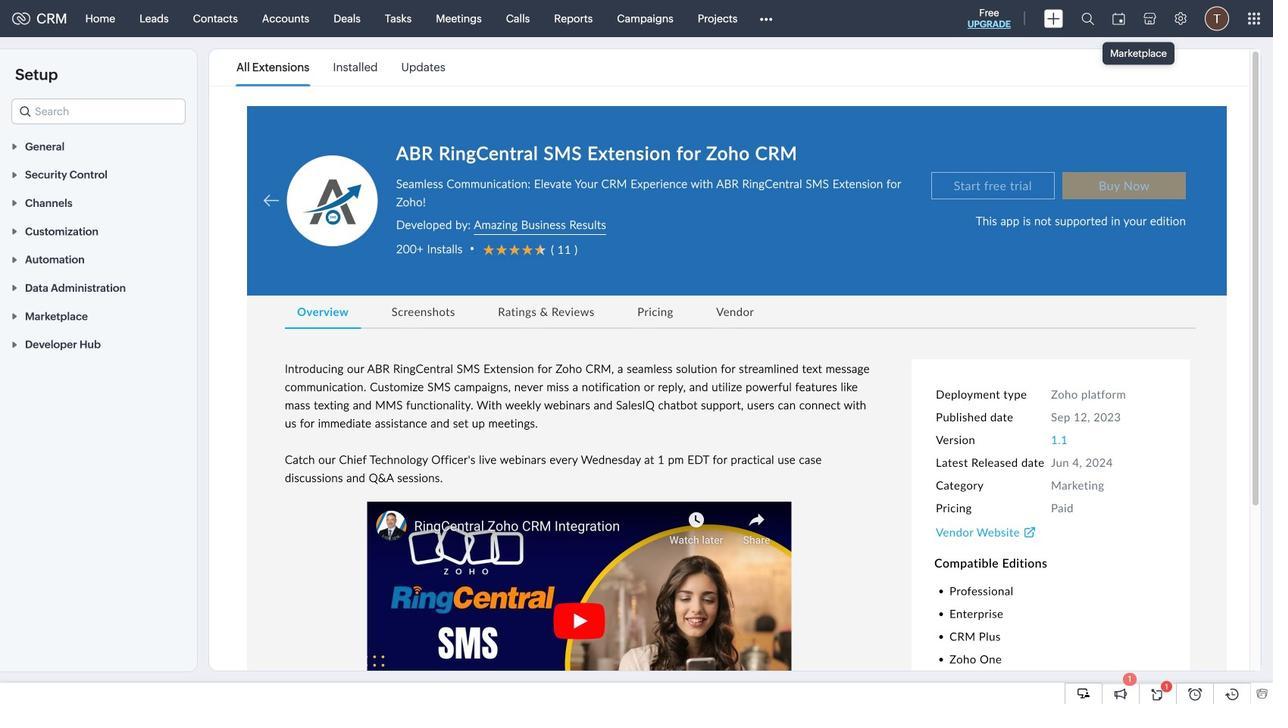 Task type: describe. For each thing, give the bounding box(es) containing it.
Other Modules field
[[750, 6, 782, 31]]

search image
[[1082, 12, 1094, 25]]

calendar image
[[1113, 13, 1126, 25]]

logo image
[[12, 13, 30, 25]]



Task type: locate. For each thing, give the bounding box(es) containing it.
profile image
[[1205, 6, 1229, 31]]

create menu image
[[1044, 9, 1063, 28]]

create menu element
[[1035, 0, 1073, 37]]

None field
[[11, 99, 186, 124]]

Search text field
[[12, 99, 185, 124]]

search element
[[1073, 0, 1104, 37]]

profile element
[[1196, 0, 1239, 37]]



Task type: vqa. For each thing, say whether or not it's contained in the screenshot.
"Create Menu" 'icon'
yes



